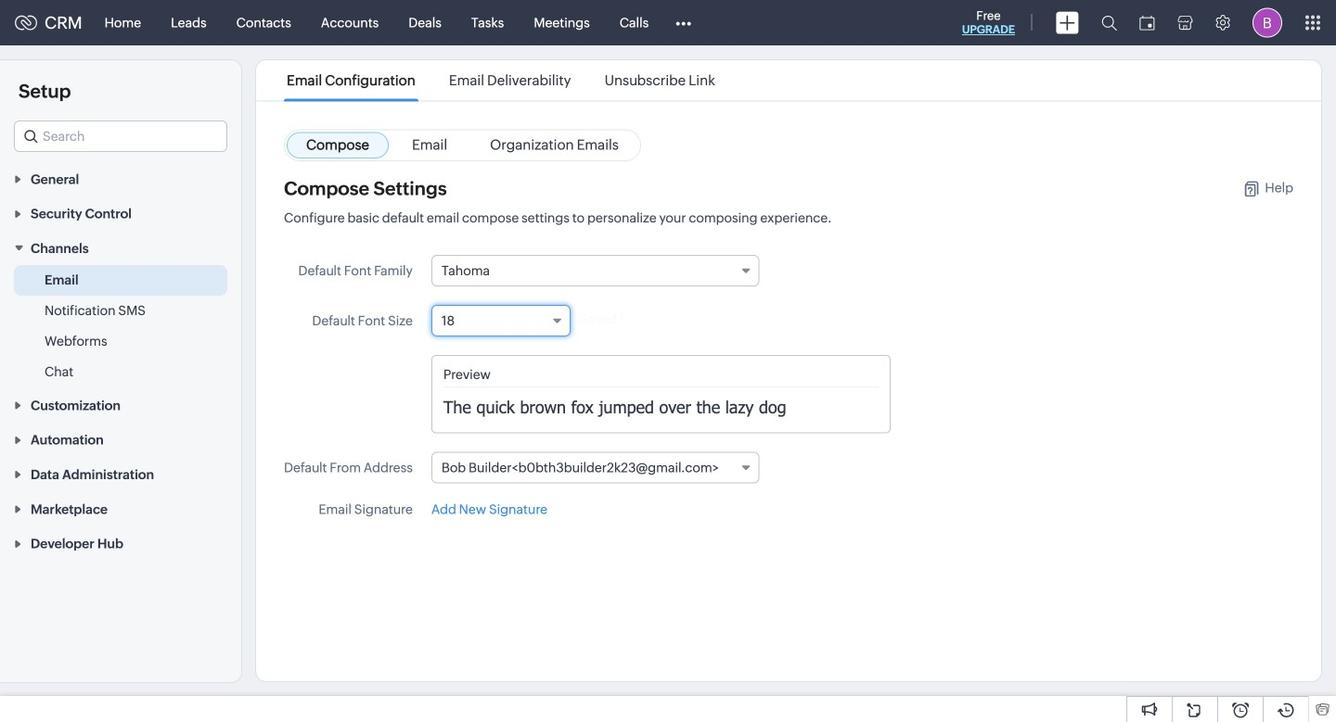 Task type: vqa. For each thing, say whether or not it's contained in the screenshot.
Lead Source's 'lead'
no



Task type: describe. For each thing, give the bounding box(es) containing it.
profile image
[[1253, 8, 1282, 38]]

search image
[[1101, 15, 1117, 31]]

search element
[[1090, 0, 1128, 45]]

logo image
[[15, 15, 37, 30]]

create menu image
[[1056, 12, 1079, 34]]

Other Modules field
[[664, 8, 704, 38]]

none field search
[[14, 121, 227, 152]]



Task type: locate. For each thing, give the bounding box(es) containing it.
create menu element
[[1045, 0, 1090, 45]]

profile element
[[1241, 0, 1293, 45]]

region
[[0, 265, 241, 388]]

list
[[270, 60, 732, 101]]

calendar image
[[1139, 15, 1155, 30]]

Search text field
[[15, 122, 226, 151]]

None field
[[14, 121, 227, 152], [431, 255, 759, 287], [431, 305, 570, 337], [431, 452, 759, 484], [431, 255, 759, 287], [431, 305, 570, 337], [431, 452, 759, 484]]



